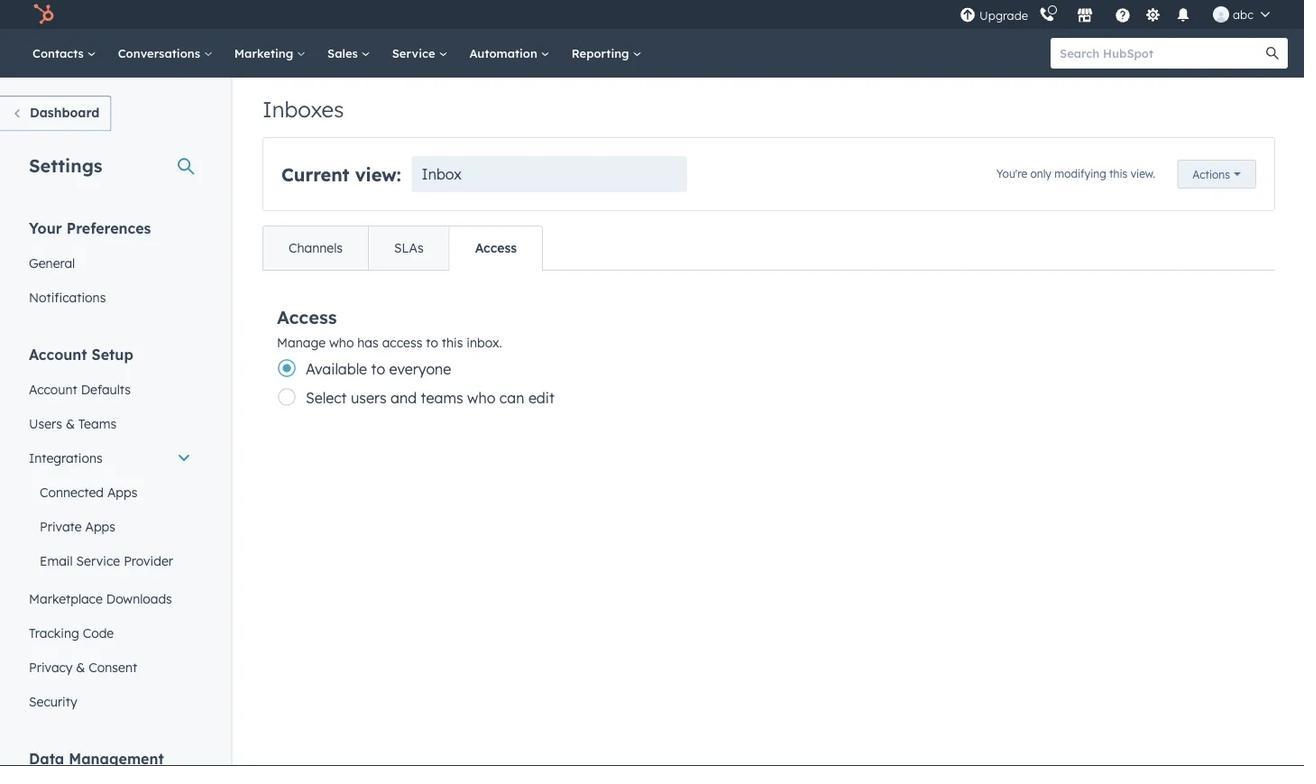 Task type: locate. For each thing, give the bounding box(es) containing it.
users
[[351, 389, 387, 407]]

apps down integrations button at the bottom left of the page
[[107, 484, 138, 500]]

0 horizontal spatial &
[[66, 416, 75, 431]]

your preferences element
[[18, 218, 202, 315]]

1 horizontal spatial this
[[1110, 167, 1128, 180]]

connected
[[40, 484, 104, 500]]

calling icon image
[[1040, 7, 1056, 23]]

abc button
[[1203, 0, 1282, 29]]

has
[[358, 335, 379, 351]]

account defaults link
[[18, 372, 202, 407]]

1 vertical spatial apps
[[85, 518, 116, 534]]

0 vertical spatial this
[[1110, 167, 1128, 180]]

email service provider
[[40, 553, 173, 569]]

access for access
[[475, 240, 517, 256]]

apps
[[107, 484, 138, 500], [85, 518, 116, 534]]

1 account from the top
[[29, 345, 87, 363]]

only
[[1031, 167, 1052, 180]]

you're
[[997, 167, 1028, 180]]

account for account setup
[[29, 345, 87, 363]]

marketing link
[[224, 29, 317, 78]]

modifying
[[1055, 167, 1107, 180]]

setup
[[92, 345, 133, 363]]

marketplaces button
[[1067, 0, 1105, 29]]

channels link
[[264, 227, 368, 270]]

sales
[[328, 46, 362, 60]]

everyone
[[390, 360, 452, 378]]

help button
[[1108, 0, 1139, 29]]

to
[[426, 335, 439, 351], [371, 360, 385, 378]]

users
[[29, 416, 62, 431]]

this left inbox.
[[442, 335, 463, 351]]

1 vertical spatial access
[[277, 305, 337, 328]]

to up everyone
[[426, 335, 439, 351]]

0 vertical spatial account
[[29, 345, 87, 363]]

conversations
[[118, 46, 204, 60]]

select
[[306, 389, 347, 407]]

your
[[29, 219, 62, 237]]

1 vertical spatial this
[[442, 335, 463, 351]]

0 vertical spatial &
[[66, 416, 75, 431]]

marketplace downloads link
[[18, 582, 202, 616]]

0 horizontal spatial who
[[329, 335, 354, 351]]

notifications link
[[18, 280, 202, 315]]

1 horizontal spatial &
[[76, 659, 85, 675]]

sales link
[[317, 29, 381, 78]]

available
[[306, 360, 367, 378]]

1 horizontal spatial who
[[468, 389, 496, 407]]

0 horizontal spatial service
[[76, 553, 120, 569]]

current view:
[[282, 163, 401, 185]]

& right privacy
[[76, 659, 85, 675]]

who left has
[[329, 335, 354, 351]]

0 vertical spatial service
[[392, 46, 439, 60]]

hubspot image
[[32, 4, 54, 25]]

0 vertical spatial access
[[475, 240, 517, 256]]

service
[[392, 46, 439, 60], [76, 553, 120, 569]]

menu
[[958, 0, 1283, 29]]

inbox.
[[467, 335, 502, 351]]

access up manage
[[277, 305, 337, 328]]

1 vertical spatial who
[[468, 389, 496, 407]]

1 horizontal spatial access
[[475, 240, 517, 256]]

who inside access manage who has access to this inbox.
[[329, 335, 354, 351]]

access right "slas"
[[475, 240, 517, 256]]

0 horizontal spatial access
[[277, 305, 337, 328]]

automation
[[470, 46, 541, 60]]

1 vertical spatial service
[[76, 553, 120, 569]]

service down private apps link
[[76, 553, 120, 569]]

integrations
[[29, 450, 103, 466]]

security
[[29, 694, 77, 709]]

account for account defaults
[[29, 381, 77, 397]]

service inside account setup element
[[76, 553, 120, 569]]

account up users
[[29, 381, 77, 397]]

0 horizontal spatial this
[[442, 335, 463, 351]]

access inside "link"
[[475, 240, 517, 256]]

0 vertical spatial apps
[[107, 484, 138, 500]]

slas
[[394, 240, 424, 256]]

&
[[66, 416, 75, 431], [76, 659, 85, 675]]

gary orlando image
[[1214, 6, 1230, 23]]

apps up the email service provider
[[85, 518, 116, 534]]

reporting link
[[561, 29, 653, 78]]

2 account from the top
[[29, 381, 77, 397]]

contacts link
[[22, 29, 107, 78]]

dashboard link
[[0, 96, 111, 131]]

who
[[329, 335, 354, 351], [468, 389, 496, 407]]

account setup
[[29, 345, 133, 363]]

tracking code
[[29, 625, 114, 641]]

inbox button
[[412, 156, 688, 192]]

account up account defaults on the left of the page
[[29, 345, 87, 363]]

marketing
[[234, 46, 297, 60]]

this
[[1110, 167, 1128, 180], [442, 335, 463, 351]]

code
[[83, 625, 114, 641]]

1 vertical spatial to
[[371, 360, 385, 378]]

apps for private apps
[[85, 518, 116, 534]]

access
[[382, 335, 423, 351]]

access inside access manage who has access to this inbox.
[[277, 305, 337, 328]]

& for privacy
[[76, 659, 85, 675]]

can
[[500, 389, 525, 407]]

menu containing abc
[[958, 0, 1283, 29]]

tracking
[[29, 625, 79, 641]]

to down has
[[371, 360, 385, 378]]

marketplace downloads
[[29, 591, 172, 606]]

tab list
[[263, 226, 543, 271]]

calling icon button
[[1032, 2, 1063, 26]]

reporting
[[572, 46, 633, 60]]

1 vertical spatial account
[[29, 381, 77, 397]]

1 vertical spatial &
[[76, 659, 85, 675]]

account
[[29, 345, 87, 363], [29, 381, 77, 397]]

& right users
[[66, 416, 75, 431]]

notifications button
[[1169, 0, 1199, 29]]

tracking code link
[[18, 616, 202, 650]]

this left view. at the right top of the page
[[1110, 167, 1128, 180]]

manage
[[277, 335, 326, 351]]

service right sales link
[[392, 46, 439, 60]]

1 horizontal spatial to
[[426, 335, 439, 351]]

dashboard
[[30, 105, 100, 120]]

access
[[475, 240, 517, 256], [277, 305, 337, 328]]

settings link
[[1143, 5, 1165, 24]]

privacy & consent
[[29, 659, 137, 675]]

0 vertical spatial to
[[426, 335, 439, 351]]

1 horizontal spatial service
[[392, 46, 439, 60]]

view:
[[355, 163, 401, 185]]

security link
[[18, 685, 202, 719]]

who left can
[[468, 389, 496, 407]]

0 vertical spatial who
[[329, 335, 354, 351]]

general link
[[18, 246, 202, 280]]



Task type: describe. For each thing, give the bounding box(es) containing it.
email
[[40, 553, 73, 569]]

privacy & consent link
[[18, 650, 202, 685]]

upgrade image
[[960, 8, 977, 24]]

actions
[[1193, 167, 1231, 181]]

and
[[391, 389, 417, 407]]

notifications image
[[1176, 8, 1192, 24]]

settings
[[29, 154, 102, 176]]

preferences
[[67, 219, 151, 237]]

privacy
[[29, 659, 73, 675]]

settings image
[[1146, 8, 1162, 24]]

actions button
[[1178, 160, 1257, 189]]

contacts
[[32, 46, 87, 60]]

hubspot link
[[22, 4, 68, 25]]

marketplaces image
[[1078, 8, 1094, 24]]

& for users
[[66, 416, 75, 431]]

private apps
[[40, 518, 116, 534]]

abc
[[1234, 7, 1254, 22]]

0 horizontal spatial to
[[371, 360, 385, 378]]

help image
[[1116, 8, 1132, 24]]

connected apps link
[[18, 475, 202, 509]]

search button
[[1258, 38, 1289, 69]]

upgrade
[[980, 8, 1029, 23]]

account defaults
[[29, 381, 131, 397]]

users & teams link
[[18, 407, 202, 441]]

teams
[[421, 389, 464, 407]]

connected apps
[[40, 484, 138, 500]]

private apps link
[[18, 509, 202, 544]]

inbox
[[422, 165, 462, 183]]

tab list containing channels
[[263, 226, 543, 271]]

users & teams
[[29, 416, 117, 431]]

view.
[[1131, 167, 1156, 180]]

service link
[[381, 29, 459, 78]]

consent
[[89, 659, 137, 675]]

notifications
[[29, 289, 106, 305]]

to inside access manage who has access to this inbox.
[[426, 335, 439, 351]]

provider
[[124, 553, 173, 569]]

marketplace
[[29, 591, 103, 606]]

downloads
[[106, 591, 172, 606]]

Search HubSpot search field
[[1051, 38, 1272, 69]]

slas link
[[368, 227, 449, 270]]

access link
[[449, 227, 542, 270]]

edit
[[529, 389, 555, 407]]

available to everyone
[[306, 360, 452, 378]]

defaults
[[81, 381, 131, 397]]

search image
[[1267, 47, 1280, 60]]

automation link
[[459, 29, 561, 78]]

this inside access manage who has access to this inbox.
[[442, 335, 463, 351]]

account setup element
[[18, 344, 202, 719]]

current
[[282, 163, 350, 185]]

access for access manage who has access to this inbox.
[[277, 305, 337, 328]]

teams
[[78, 416, 117, 431]]

you're only modifying this view.
[[997, 167, 1156, 180]]

private
[[40, 518, 82, 534]]

your preferences
[[29, 219, 151, 237]]

access manage who has access to this inbox.
[[277, 305, 502, 351]]

select users and teams who can edit
[[306, 389, 555, 407]]

inboxes
[[263, 96, 344, 123]]

general
[[29, 255, 75, 271]]

apps for connected apps
[[107, 484, 138, 500]]

conversations link
[[107, 29, 224, 78]]

channels
[[289, 240, 343, 256]]

email service provider link
[[18, 544, 202, 578]]

integrations button
[[18, 441, 202, 475]]



Task type: vqa. For each thing, say whether or not it's contained in the screenshot.
Tracking Code link
yes



